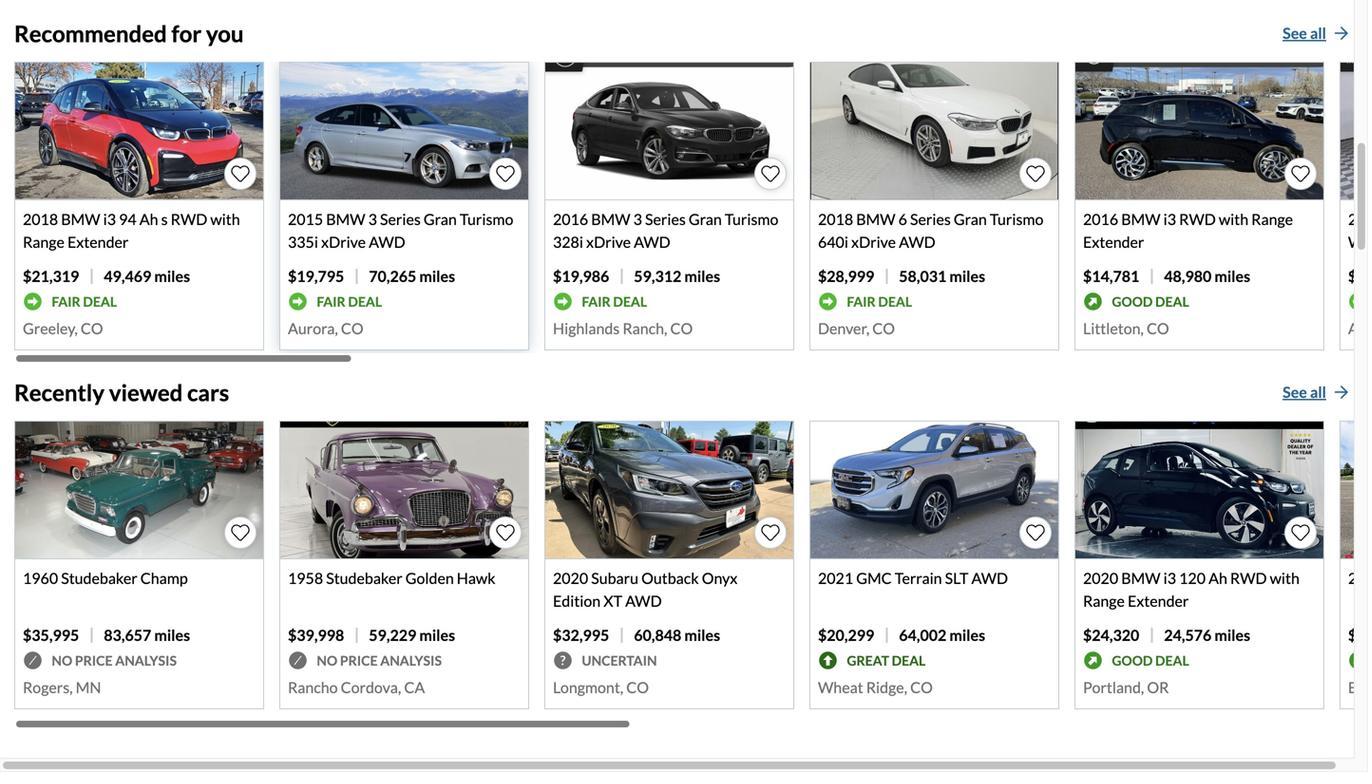 Task type: vqa. For each thing, say whether or not it's contained in the screenshot.
the top TOURING
no



Task type: describe. For each thing, give the bounding box(es) containing it.
co for 2018 bmw 6 series gran turismo 640i xdrive awd
[[873, 320, 896, 338]]

2020 for 2020 bmw i3 120 ah rwd with range extender
[[1084, 570, 1119, 588]]

good deal for recommended for you
[[1113, 294, 1190, 310]]

fair for $19,795
[[317, 294, 346, 310]]

littleton, co
[[1084, 320, 1170, 338]]

1960 studebaker champ
[[23, 570, 188, 588]]

2018 for 2018 bmw i3 94 ah s rwd with range extender
[[23, 210, 58, 229]]

xdrive for 2016
[[587, 233, 631, 252]]

champ
[[140, 570, 188, 588]]

$19,986
[[553, 267, 610, 286]]

$18
[[1349, 267, 1369, 286]]

24,576 miles
[[1165, 627, 1251, 645]]

59,312 miles
[[634, 267, 721, 286]]

rogers,
[[23, 679, 73, 698]]

hawk
[[457, 570, 496, 588]]

price for 59,229 miles
[[340, 653, 378, 669]]

$32,995
[[553, 627, 610, 645]]

59,229
[[369, 627, 417, 645]]

xdrive for 2018
[[852, 233, 897, 252]]

awd for 59,312 miles
[[634, 233, 671, 252]]

fair deal for $21,319
[[52, 294, 117, 310]]

no price analysis for 83,657
[[52, 653, 177, 669]]

48,980
[[1165, 267, 1212, 286]]

eng
[[1349, 679, 1369, 698]]

$14,781
[[1084, 267, 1140, 286]]

see all for recently viewed cars
[[1284, 383, 1327, 402]]

bmw for $24,320
[[1122, 570, 1161, 588]]

miles for 49,469 miles
[[154, 267, 190, 286]]

studebaker for 1960
[[61, 570, 138, 588]]

co for 2015 bmw 3 series gran turismo 335i xdrive awd
[[341, 320, 364, 338]]

or
[[1148, 679, 1170, 698]]

co for 2016 bmw i3 rwd with range extender
[[1147, 320, 1170, 338]]

co for 2020 subaru outback onyx edition xt awd
[[627, 679, 649, 698]]

gmc
[[857, 570, 892, 588]]

2016 bmw 3 series gran turismo 328i xdrive awd image
[[546, 63, 794, 200]]

2015 bmw 3 series gran turismo 335i xdrive awd image
[[280, 63, 529, 200]]

ranch,
[[623, 320, 668, 338]]

83,657 miles
[[104, 627, 190, 645]]

2018 bmw i3 94 ah s rwd with range extender
[[23, 210, 240, 252]]

greeley,
[[23, 320, 78, 338]]

2020 subaru outback onyx edition xt awd image
[[546, 422, 794, 559]]

24,576
[[1165, 627, 1212, 645]]

longmont, co
[[553, 679, 649, 698]]

2020 bmw i3 120 ah rwd with range extender
[[1084, 570, 1300, 611]]

miles for 58,031 miles
[[950, 267, 986, 286]]

$39,998
[[288, 627, 344, 645]]

bmw for $14,781
[[1122, 210, 1161, 229]]

wheat
[[819, 679, 864, 698]]

recommended
[[14, 20, 167, 47]]

you
[[206, 20, 244, 47]]

2018 bmw 6 series gran turismo 640i xdrive awd image
[[811, 63, 1059, 200]]

xt
[[604, 592, 623, 611]]

3 for 70,265 miles
[[369, 210, 377, 229]]

2016 for 2016 bmw 3 series gran turismo 328i xdrive awd
[[553, 210, 589, 229]]

awd for 58,031 miles
[[899, 233, 936, 252]]

ca
[[404, 679, 425, 698]]

deal for 58,031 miles
[[879, 294, 913, 310]]

rancho cordova, ca
[[288, 679, 425, 698]]

awd for 70,265 miles
[[369, 233, 406, 252]]

s
[[161, 210, 168, 229]]

70,265
[[369, 267, 417, 286]]

deal for 49,469 miles
[[83, 294, 117, 310]]

with inside 2016 bmw i3 rwd with range extender
[[1220, 210, 1249, 229]]

120
[[1180, 570, 1206, 588]]

see for recently viewed cars
[[1284, 383, 1308, 402]]

portland,
[[1084, 679, 1145, 698]]

2021 gmc terrain slt awd image
[[811, 422, 1059, 559]]

59,312
[[634, 267, 682, 286]]

1958
[[288, 570, 323, 588]]

aurora, co
[[288, 320, 364, 338]]

recommended for you
[[14, 20, 244, 47]]

2016 for 2016 bmw i3 rwd with range extender
[[1084, 210, 1119, 229]]

58,031
[[900, 267, 947, 286]]

co right ranch,
[[671, 320, 693, 338]]

$25
[[1349, 627, 1369, 645]]

335i
[[288, 233, 318, 252]]

fair deal for $19,795
[[317, 294, 382, 310]]

$28,999
[[819, 267, 875, 286]]

range inside 2020 bmw i3 120 ah rwd with range extender
[[1084, 592, 1125, 611]]

2020 bmw i3 120 ah rwd with range extender image
[[1076, 422, 1324, 559]]

miles for 83,657 miles
[[154, 627, 190, 645]]

gran for 70,265 miles
[[424, 210, 457, 229]]

mn
[[76, 679, 101, 698]]

subaru
[[591, 570, 639, 588]]

2021 gmc terrain slt awd
[[819, 570, 1009, 588]]

49,469 miles
[[104, 267, 190, 286]]

highlands
[[553, 320, 620, 338]]

series for 58,031
[[911, 210, 951, 229]]

cordova,
[[341, 679, 401, 698]]

$35,995
[[23, 627, 79, 645]]

i3 for recommended for you
[[1164, 210, 1177, 229]]

83,657
[[104, 627, 151, 645]]

ridge,
[[867, 679, 908, 698]]

1958 studebaker golden hawk image
[[280, 422, 529, 559]]

2021
[[819, 570, 854, 588]]

good deal for recently viewed cars
[[1113, 653, 1190, 669]]

2015 bmw 3 series gran turismo 335i xdrive awd
[[288, 210, 514, 252]]

miles for 59,312 miles
[[685, 267, 721, 286]]

bmw for $19,795
[[326, 210, 366, 229]]

59,229 miles
[[369, 627, 455, 645]]

wheat ridge, co
[[819, 679, 933, 698]]

co for 2018 bmw i3 94 ah s rwd with range extender
[[81, 320, 103, 338]]

analysis for 59,229
[[381, 653, 442, 669]]

fair deal for $28,999
[[847, 294, 913, 310]]

202
[[1349, 570, 1369, 588]]

terrain
[[895, 570, 943, 588]]

2016 bmw i3 rwd with range extender image
[[1076, 63, 1324, 200]]

longmont,
[[553, 679, 624, 698]]

2018 bmw 6 series gran turismo 640i xdrive awd
[[819, 210, 1044, 252]]

$19,795
[[288, 267, 344, 286]]

2016 bmw 3 series gran turismo 328i xdrive awd
[[553, 210, 779, 252]]

aur
[[1349, 320, 1369, 338]]



Task type: locate. For each thing, give the bounding box(es) containing it.
fair deal up greeley, co
[[52, 294, 117, 310]]

with inside 2018 bmw i3 94 ah s rwd with range extender
[[210, 210, 240, 229]]

littleton,
[[1084, 320, 1144, 338]]

ah for rwd
[[1209, 570, 1228, 588]]

2016 bmw i3 rwd with range extender
[[1084, 210, 1294, 252]]

2016
[[553, 210, 589, 229], [1084, 210, 1119, 229]]

2 2020 from the left
[[1084, 570, 1119, 588]]

ah inside 2020 bmw i3 120 ah rwd with range extender
[[1209, 570, 1228, 588]]

2016 inside 2016 bmw i3 rwd with range extender
[[1084, 210, 1119, 229]]

see all left see all icon
[[1284, 24, 1327, 43]]

1 good deal from the top
[[1113, 294, 1190, 310]]

$24,320
[[1084, 627, 1140, 645]]

studebaker right 1958
[[326, 570, 403, 588]]

series up '70,265' in the left of the page
[[380, 210, 421, 229]]

turismo for 2016 bmw 3 series gran turismo 328i xdrive awd
[[725, 210, 779, 229]]

3 turismo from the left
[[990, 210, 1044, 229]]

see all
[[1284, 24, 1327, 43], [1284, 383, 1327, 402]]

60,848
[[634, 627, 682, 645]]

awd up 59,312
[[634, 233, 671, 252]]

fair up denver, co
[[847, 294, 876, 310]]

studebaker for 1958
[[326, 570, 403, 588]]

deal for 48,980 miles
[[1156, 294, 1190, 310]]

1960 studebaker champ image
[[15, 422, 263, 559]]

range up $21,319
[[23, 233, 65, 252]]

1 vertical spatial all
[[1311, 383, 1327, 402]]

1 2018 from the left
[[23, 210, 58, 229]]

3 for 59,312 miles
[[634, 210, 643, 229]]

rwd inside 2020 bmw i3 120 ah rwd with range extender
[[1231, 570, 1268, 588]]

no for rogers,
[[52, 653, 72, 669]]

fair deal up aurora, co
[[317, 294, 382, 310]]

0 horizontal spatial studebaker
[[61, 570, 138, 588]]

2 2016 from the left
[[1084, 210, 1119, 229]]

highlands ranch, co
[[553, 320, 693, 338]]

series
[[380, 210, 421, 229], [646, 210, 686, 229], [911, 210, 951, 229]]

extender inside 2020 bmw i3 120 ah rwd with range extender
[[1128, 592, 1190, 611]]

3 xdrive from the left
[[852, 233, 897, 252]]

price up rancho cordova, ca
[[340, 653, 378, 669]]

extender up $14,781
[[1084, 233, 1145, 252]]

640i
[[819, 233, 849, 252]]

miles right 24,576
[[1215, 627, 1251, 645]]

analysis for 83,657
[[115, 653, 177, 669]]

2 no from the left
[[317, 653, 338, 669]]

all for recommended for you
[[1311, 24, 1327, 43]]

miles right '60,848'
[[685, 627, 721, 645]]

1 horizontal spatial range
[[1084, 592, 1125, 611]]

viewed
[[109, 379, 183, 406]]

deal down 24,576
[[1156, 653, 1190, 669]]

0 vertical spatial see all
[[1284, 24, 1327, 43]]

rwd right s
[[171, 210, 208, 229]]

2 good from the top
[[1113, 653, 1153, 669]]

recently
[[14, 379, 105, 406]]

2 fair from the left
[[317, 294, 346, 310]]

1 horizontal spatial studebaker
[[326, 570, 403, 588]]

2020 for 2020 subaru outback onyx edition xt awd
[[553, 570, 589, 588]]

studebaker right 1960
[[61, 570, 138, 588]]

2 xdrive from the left
[[587, 233, 631, 252]]

gran
[[424, 210, 457, 229], [689, 210, 722, 229], [954, 210, 987, 229]]

ah right 120
[[1209, 570, 1228, 588]]

no price analysis down 83,657
[[52, 653, 177, 669]]

gran inside "2016 bmw 3 series gran turismo 328i xdrive awd"
[[689, 210, 722, 229]]

deal for 64,002 miles
[[892, 653, 926, 669]]

gran for 59,312 miles
[[689, 210, 722, 229]]

bmw inside 2020 bmw i3 120 ah rwd with range extender
[[1122, 570, 1161, 588]]

no price analysis up cordova,
[[317, 653, 442, 669]]

0 horizontal spatial gran
[[424, 210, 457, 229]]

xdrive inside "2016 bmw 3 series gran turismo 328i xdrive awd"
[[587, 233, 631, 252]]

2022 jeep compass limited 4wd image
[[1341, 422, 1369, 559]]

4 fair deal from the left
[[847, 294, 913, 310]]

see left see all image
[[1284, 383, 1308, 402]]

miles for 64,002 miles
[[950, 627, 986, 645]]

with left 202
[[1271, 570, 1300, 588]]

1 fair deal from the left
[[52, 294, 117, 310]]

fair up "highlands" at the left of page
[[582, 294, 611, 310]]

2 horizontal spatial with
[[1271, 570, 1300, 588]]

series up 59,312
[[646, 210, 686, 229]]

6
[[899, 210, 908, 229]]

gran up 59,312 miles
[[689, 210, 722, 229]]

no up the rogers, mn
[[52, 653, 72, 669]]

bmw for $21,319
[[61, 210, 100, 229]]

0 vertical spatial range
[[1252, 210, 1294, 229]]

no
[[52, 653, 72, 669], [317, 653, 338, 669]]

1 horizontal spatial 2020
[[1084, 570, 1119, 588]]

turismo inside the 2018 bmw 6 series gran turismo 640i xdrive awd
[[990, 210, 1044, 229]]

3 inside 2015 bmw 3 series gran turismo 335i xdrive awd
[[369, 210, 377, 229]]

58,031 miles
[[900, 267, 986, 286]]

price up mn
[[75, 653, 113, 669]]

1 horizontal spatial 2016
[[1084, 210, 1119, 229]]

good up the portland, or
[[1113, 653, 1153, 669]]

i3 inside 2018 bmw i3 94 ah s rwd with range extender
[[103, 210, 116, 229]]

turismo inside 2015 bmw 3 series gran turismo 335i xdrive awd
[[460, 210, 514, 229]]

i3
[[103, 210, 116, 229], [1164, 210, 1177, 229], [1164, 570, 1177, 588]]

1 gran from the left
[[424, 210, 457, 229]]

0 horizontal spatial rwd
[[171, 210, 208, 229]]

2020 inside 2020 bmw i3 120 ah rwd with range extender
[[1084, 570, 1119, 588]]

3 series from the left
[[911, 210, 951, 229]]

miles
[[154, 267, 190, 286], [420, 267, 455, 286], [685, 267, 721, 286], [950, 267, 986, 286], [1215, 267, 1251, 286], [154, 627, 190, 645], [420, 627, 455, 645], [685, 627, 721, 645], [950, 627, 986, 645], [1215, 627, 1251, 645]]

for
[[171, 20, 202, 47]]

awd down 6
[[899, 233, 936, 252]]

2018 up $21,319
[[23, 210, 58, 229]]

0 horizontal spatial price
[[75, 653, 113, 669]]

denver, co
[[819, 320, 896, 338]]

onyx
[[702, 570, 738, 588]]

1 no price analysis from the left
[[52, 653, 177, 669]]

awd inside "2016 bmw 3 series gran turismo 328i xdrive awd"
[[634, 233, 671, 252]]

good
[[1113, 294, 1153, 310], [1113, 653, 1153, 669]]

good for recently viewed cars
[[1113, 653, 1153, 669]]

fair up greeley, co
[[52, 294, 81, 310]]

2 turismo from the left
[[725, 210, 779, 229]]

64,002
[[900, 627, 947, 645]]

all left see all icon
[[1311, 24, 1327, 43]]

0 vertical spatial ah
[[140, 210, 158, 229]]

2 horizontal spatial xdrive
[[852, 233, 897, 252]]

see all link for recently viewed cars
[[1279, 380, 1355, 406]]

60,848 miles
[[634, 627, 721, 645]]

turismo
[[460, 210, 514, 229], [725, 210, 779, 229], [990, 210, 1044, 229]]

3 fair from the left
[[582, 294, 611, 310]]

uncertain
[[582, 653, 657, 669]]

0 vertical spatial good deal
[[1113, 294, 1190, 310]]

1 horizontal spatial gran
[[689, 210, 722, 229]]

1 no from the left
[[52, 653, 72, 669]]

gran inside 2015 bmw 3 series gran turismo 335i xdrive awd
[[424, 210, 457, 229]]

0 horizontal spatial no
[[52, 653, 72, 669]]

201
[[1349, 210, 1369, 252]]

0 vertical spatial good
[[1113, 294, 1153, 310]]

analysis down 83,657 miles
[[115, 653, 177, 669]]

2 horizontal spatial series
[[911, 210, 951, 229]]

see for recommended for you
[[1284, 24, 1308, 43]]

1 horizontal spatial 2018
[[819, 210, 854, 229]]

2016 inside "2016 bmw 3 series gran turismo 328i xdrive awd"
[[553, 210, 589, 229]]

awd right xt
[[626, 592, 662, 611]]

see left see all icon
[[1284, 24, 1308, 43]]

extender down 94
[[67, 233, 129, 252]]

xdrive right 328i
[[587, 233, 631, 252]]

co right greeley,
[[81, 320, 103, 338]]

3 inside "2016 bmw 3 series gran turismo 328i xdrive awd"
[[634, 210, 643, 229]]

co right aurora,
[[341, 320, 364, 338]]

2 horizontal spatial range
[[1252, 210, 1294, 229]]

range left 201
[[1252, 210, 1294, 229]]

with up 48,980 miles
[[1220, 210, 1249, 229]]

miles right 58,031
[[950, 267, 986, 286]]

1 horizontal spatial rwd
[[1180, 210, 1217, 229]]

miles for 59,229 miles
[[420, 627, 455, 645]]

1 series from the left
[[380, 210, 421, 229]]

no price analysis for 59,229
[[317, 653, 442, 669]]

1 horizontal spatial no price analysis
[[317, 653, 442, 669]]

bmw inside 2016 bmw i3 rwd with range extender
[[1122, 210, 1161, 229]]

great
[[847, 653, 890, 669]]

bmw inside 2018 bmw i3 94 ah s rwd with range extender
[[61, 210, 100, 229]]

good for recommended for you
[[1113, 294, 1153, 310]]

outback
[[642, 570, 699, 588]]

all left see all image
[[1311, 383, 1327, 402]]

gran up 58,031 miles
[[954, 210, 987, 229]]

2018 inside 2018 bmw i3 94 ah s rwd with range extender
[[23, 210, 58, 229]]

bmw inside 2015 bmw 3 series gran turismo 335i xdrive awd
[[326, 210, 366, 229]]

2016 up 328i
[[553, 210, 589, 229]]

i3 for recently viewed cars
[[1164, 570, 1177, 588]]

rancho
[[288, 679, 338, 698]]

extender inside 2018 bmw i3 94 ah s rwd with range extender
[[67, 233, 129, 252]]

golden
[[406, 570, 454, 588]]

1 see all link from the top
[[1279, 20, 1355, 47]]

1 see all from the top
[[1284, 24, 1327, 43]]

gran up '70,265 miles'
[[424, 210, 457, 229]]

2020 up $24,320
[[1084, 570, 1119, 588]]

fair for $21,319
[[52, 294, 81, 310]]

co
[[81, 320, 103, 338], [341, 320, 364, 338], [671, 320, 693, 338], [873, 320, 896, 338], [1147, 320, 1170, 338], [627, 679, 649, 698], [911, 679, 933, 698]]

2 2018 from the left
[[819, 210, 854, 229]]

slt
[[946, 570, 969, 588]]

1 studebaker from the left
[[61, 570, 138, 588]]

fair for $19,986
[[582, 294, 611, 310]]

miles right '70,265' in the left of the page
[[420, 267, 455, 286]]

price for 83,657 miles
[[75, 653, 113, 669]]

miles right 64,002
[[950, 627, 986, 645]]

1 analysis from the left
[[115, 653, 177, 669]]

2 analysis from the left
[[381, 653, 442, 669]]

2 3 from the left
[[634, 210, 643, 229]]

miles for 48,980 miles
[[1215, 267, 1251, 286]]

1 vertical spatial ah
[[1209, 570, 1228, 588]]

series inside 2015 bmw 3 series gran turismo 335i xdrive awd
[[380, 210, 421, 229]]

2020 inside 2020 subaru outback onyx edition xt awd
[[553, 570, 589, 588]]

see all link
[[1279, 20, 1355, 47], [1279, 380, 1355, 406]]

2018 bmw i3 94 ah s rwd with range extender image
[[15, 63, 263, 200]]

co right denver,
[[873, 320, 896, 338]]

series right 6
[[911, 210, 951, 229]]

bmw left 120
[[1122, 570, 1161, 588]]

2 no price analysis from the left
[[317, 653, 442, 669]]

0 horizontal spatial 2020
[[553, 570, 589, 588]]

1 horizontal spatial no
[[317, 653, 338, 669]]

1 vertical spatial see all
[[1284, 383, 1327, 402]]

2018 up "640i"
[[819, 210, 854, 229]]

fair up aurora, co
[[317, 294, 346, 310]]

bmw for $19,986
[[591, 210, 631, 229]]

xdrive for 2015
[[321, 233, 366, 252]]

bmw
[[61, 210, 100, 229], [326, 210, 366, 229], [591, 210, 631, 229], [857, 210, 896, 229], [1122, 210, 1161, 229], [1122, 570, 1161, 588]]

miles right 49,469
[[154, 267, 190, 286]]

2020 up edition
[[553, 570, 589, 588]]

1 horizontal spatial ah
[[1209, 570, 1228, 588]]

bmw up $14,781
[[1122, 210, 1161, 229]]

bmw left 6
[[857, 210, 896, 229]]

edition
[[553, 592, 601, 611]]

0 horizontal spatial series
[[380, 210, 421, 229]]

1 3 from the left
[[369, 210, 377, 229]]

1 horizontal spatial with
[[1220, 210, 1249, 229]]

awd right slt
[[972, 570, 1009, 588]]

1 2020 from the left
[[553, 570, 589, 588]]

range inside 2016 bmw i3 rwd with range extender
[[1252, 210, 1294, 229]]

1 horizontal spatial series
[[646, 210, 686, 229]]

analysis down 59,229 miles
[[381, 653, 442, 669]]

awd up '70,265' in the left of the page
[[369, 233, 406, 252]]

2 series from the left
[[646, 210, 686, 229]]

0 horizontal spatial 2018
[[23, 210, 58, 229]]

1 see from the top
[[1284, 24, 1308, 43]]

2 vertical spatial range
[[1084, 592, 1125, 611]]

range up $24,320
[[1084, 592, 1125, 611]]

series inside "2016 bmw 3 series gran turismo 328i xdrive awd"
[[646, 210, 686, 229]]

bmw left 94
[[61, 210, 100, 229]]

good deal up or
[[1113, 653, 1190, 669]]

deal up highlands ranch, co
[[614, 294, 647, 310]]

miles right 48,980 at the top of page
[[1215, 267, 1251, 286]]

ah
[[140, 210, 158, 229], [1209, 570, 1228, 588]]

2 horizontal spatial turismo
[[990, 210, 1044, 229]]

1 horizontal spatial xdrive
[[587, 233, 631, 252]]

2 horizontal spatial gran
[[954, 210, 987, 229]]

no for rancho
[[317, 653, 338, 669]]

1 good from the top
[[1113, 294, 1153, 310]]

49,469
[[104, 267, 151, 286]]

3 up '70,265' in the left of the page
[[369, 210, 377, 229]]

64,002 miles
[[900, 627, 986, 645]]

1 fair from the left
[[52, 294, 81, 310]]

1 vertical spatial good
[[1113, 653, 1153, 669]]

gran inside the 2018 bmw 6 series gran turismo 640i xdrive awd
[[954, 210, 987, 229]]

with inside 2020 bmw i3 120 ah rwd with range extender
[[1271, 570, 1300, 588]]

i3 inside 2016 bmw i3 rwd with range extender
[[1164, 210, 1177, 229]]

extender down 120
[[1128, 592, 1190, 611]]

good up littleton, co
[[1113, 294, 1153, 310]]

1 all from the top
[[1311, 24, 1327, 43]]

0 horizontal spatial ah
[[140, 210, 158, 229]]

miles for 24,576 miles
[[1215, 627, 1251, 645]]

xdrive inside 2015 bmw 3 series gran turismo 335i xdrive awd
[[321, 233, 366, 252]]

analysis
[[115, 653, 177, 669], [381, 653, 442, 669]]

48,980 miles
[[1165, 267, 1251, 286]]

miles right 59,312
[[685, 267, 721, 286]]

i3 left 94
[[103, 210, 116, 229]]

1958 studebaker golden hawk
[[288, 570, 496, 588]]

extender inside 2016 bmw i3 rwd with range extender
[[1084, 233, 1145, 252]]

miles right 59,229 at the left
[[420, 627, 455, 645]]

rwd right 120
[[1231, 570, 1268, 588]]

deal for 59,312 miles
[[614, 294, 647, 310]]

deal for 24,576 miles
[[1156, 653, 1190, 669]]

portland, or
[[1084, 679, 1170, 698]]

miles for 70,265 miles
[[420, 267, 455, 286]]

deal
[[83, 294, 117, 310], [348, 294, 382, 310], [614, 294, 647, 310], [879, 294, 913, 310], [1156, 294, 1190, 310], [892, 653, 926, 669], [1156, 653, 1190, 669]]

no down the $39,998
[[317, 653, 338, 669]]

see all for recommended for you
[[1284, 24, 1327, 43]]

aurora,
[[288, 320, 338, 338]]

ah for s
[[140, 210, 158, 229]]

4 fair from the left
[[847, 294, 876, 310]]

all for recently viewed cars
[[1311, 383, 1327, 402]]

1 vertical spatial range
[[23, 233, 65, 252]]

bmw right 2015
[[326, 210, 366, 229]]

co right ridge, in the bottom of the page
[[911, 679, 933, 698]]

70,265 miles
[[369, 267, 455, 286]]

deal down '70,265' in the left of the page
[[348, 294, 382, 310]]

awd inside 2020 subaru outback onyx edition xt awd
[[626, 592, 662, 611]]

2018 inside the 2018 bmw 6 series gran turismo 640i xdrive awd
[[819, 210, 854, 229]]

bmw inside the 2018 bmw 6 series gran turismo 640i xdrive awd
[[857, 210, 896, 229]]

0 vertical spatial see all link
[[1279, 20, 1355, 47]]

1 horizontal spatial analysis
[[381, 653, 442, 669]]

2 see all link from the top
[[1279, 380, 1355, 406]]

2020
[[553, 570, 589, 588], [1084, 570, 1119, 588]]

94
[[119, 210, 137, 229]]

2 horizontal spatial rwd
[[1231, 570, 1268, 588]]

xdrive right 335i
[[321, 233, 366, 252]]

2 all from the top
[[1311, 383, 1327, 402]]

fair for $28,999
[[847, 294, 876, 310]]

fair deal up highlands ranch, co
[[582, 294, 647, 310]]

series for 59,312
[[646, 210, 686, 229]]

turismo for 2015 bmw 3 series gran turismo 335i xdrive awd
[[460, 210, 514, 229]]

1960
[[23, 570, 58, 588]]

2 fair deal from the left
[[317, 294, 382, 310]]

with right s
[[210, 210, 240, 229]]

1 horizontal spatial 3
[[634, 210, 643, 229]]

fair deal for $19,986
[[582, 294, 647, 310]]

co right littleton,
[[1147, 320, 1170, 338]]

denver,
[[819, 320, 870, 338]]

cars
[[187, 379, 229, 406]]

with
[[210, 210, 240, 229], [1220, 210, 1249, 229], [1271, 570, 1300, 588]]

series inside the 2018 bmw 6 series gran turismo 640i xdrive awd
[[911, 210, 951, 229]]

1 xdrive from the left
[[321, 233, 366, 252]]

recently viewed cars
[[14, 379, 229, 406]]

0 horizontal spatial turismo
[[460, 210, 514, 229]]

turismo inside "2016 bmw 3 series gran turismo 328i xdrive awd"
[[725, 210, 779, 229]]

1 vertical spatial see all link
[[1279, 380, 1355, 406]]

3 fair deal from the left
[[582, 294, 647, 310]]

i3 up 48,980 at the top of page
[[1164, 210, 1177, 229]]

1 2016 from the left
[[553, 210, 589, 229]]

deal for 70,265 miles
[[348, 294, 382, 310]]

xdrive right "640i"
[[852, 233, 897, 252]]

2020 subaru outback onyx edition xt awd
[[553, 570, 738, 611]]

1 vertical spatial see
[[1284, 383, 1308, 402]]

2 see all from the top
[[1284, 383, 1327, 402]]

2018
[[23, 210, 58, 229], [819, 210, 854, 229]]

awd inside the 2018 bmw 6 series gran turismo 640i xdrive awd
[[899, 233, 936, 252]]

miles for 60,848 miles
[[685, 627, 721, 645]]

$21,319
[[23, 267, 79, 286]]

2 price from the left
[[340, 653, 378, 669]]

1 horizontal spatial turismo
[[725, 210, 779, 229]]

bmw for $28,999
[[857, 210, 896, 229]]

price
[[75, 653, 113, 669], [340, 653, 378, 669]]

0 horizontal spatial no price analysis
[[52, 653, 177, 669]]

turismo for 2018 bmw 6 series gran turismo 640i xdrive awd
[[990, 210, 1044, 229]]

$20,299
[[819, 627, 875, 645]]

bmw up $19,986
[[591, 210, 631, 229]]

bmw inside "2016 bmw 3 series gran turismo 328i xdrive awd"
[[591, 210, 631, 229]]

see all image
[[1335, 385, 1350, 400]]

awd inside 2015 bmw 3 series gran turismo 335i xdrive awd
[[369, 233, 406, 252]]

2018 for 2018 bmw 6 series gran turismo 640i xdrive awd
[[819, 210, 854, 229]]

rwd inside 2016 bmw i3 rwd with range extender
[[1180, 210, 1217, 229]]

2015
[[288, 210, 323, 229]]

studebaker
[[61, 570, 138, 588], [326, 570, 403, 588]]

xdrive inside the 2018 bmw 6 series gran turismo 640i xdrive awd
[[852, 233, 897, 252]]

0 horizontal spatial with
[[210, 210, 240, 229]]

good deal up littleton, co
[[1113, 294, 1190, 310]]

range inside 2018 bmw i3 94 ah s rwd with range extender
[[23, 233, 65, 252]]

see all left see all image
[[1284, 383, 1327, 402]]

0 horizontal spatial 2016
[[553, 210, 589, 229]]

0 vertical spatial see
[[1284, 24, 1308, 43]]

ah left s
[[140, 210, 158, 229]]

greeley, co
[[23, 320, 103, 338]]

ah inside 2018 bmw i3 94 ah s rwd with range extender
[[140, 210, 158, 229]]

2 see from the top
[[1284, 383, 1308, 402]]

0 vertical spatial all
[[1311, 24, 1327, 43]]

fair deal up denver, co
[[847, 294, 913, 310]]

deal down 48,980 at the top of page
[[1156, 294, 1190, 310]]

2 studebaker from the left
[[326, 570, 403, 588]]

0 horizontal spatial xdrive
[[321, 233, 366, 252]]

gran for 58,031 miles
[[954, 210, 987, 229]]

series for 70,265
[[380, 210, 421, 229]]

rogers, mn
[[23, 679, 101, 698]]

0 horizontal spatial 3
[[369, 210, 377, 229]]

328i
[[553, 233, 584, 252]]

deal down 64,002
[[892, 653, 926, 669]]

3 gran from the left
[[954, 210, 987, 229]]

2016 up $14,781
[[1084, 210, 1119, 229]]

2 good deal from the top
[[1113, 653, 1190, 669]]

miles right 83,657
[[154, 627, 190, 645]]

1 price from the left
[[75, 653, 113, 669]]

deal down 58,031
[[879, 294, 913, 310]]

1 turismo from the left
[[460, 210, 514, 229]]

2 gran from the left
[[689, 210, 722, 229]]

1 horizontal spatial price
[[340, 653, 378, 669]]

see all link for recommended for you
[[1279, 20, 1355, 47]]

3 up 59,312
[[634, 210, 643, 229]]

rwd up 48,980 at the top of page
[[1180, 210, 1217, 229]]

2014 bmw 3 series 328i xdrive wagon awd image
[[1341, 63, 1369, 200]]

0 horizontal spatial analysis
[[115, 653, 177, 669]]

i3 left 120
[[1164, 570, 1177, 588]]

0 horizontal spatial range
[[23, 233, 65, 252]]

rwd inside 2018 bmw i3 94 ah s rwd with range extender
[[171, 210, 208, 229]]

1 vertical spatial good deal
[[1113, 653, 1190, 669]]

deal down 49,469
[[83, 294, 117, 310]]

see all image
[[1335, 26, 1350, 41]]

co down uncertain
[[627, 679, 649, 698]]

i3 inside 2020 bmw i3 120 ah rwd with range extender
[[1164, 570, 1177, 588]]

great deal
[[847, 653, 926, 669]]



